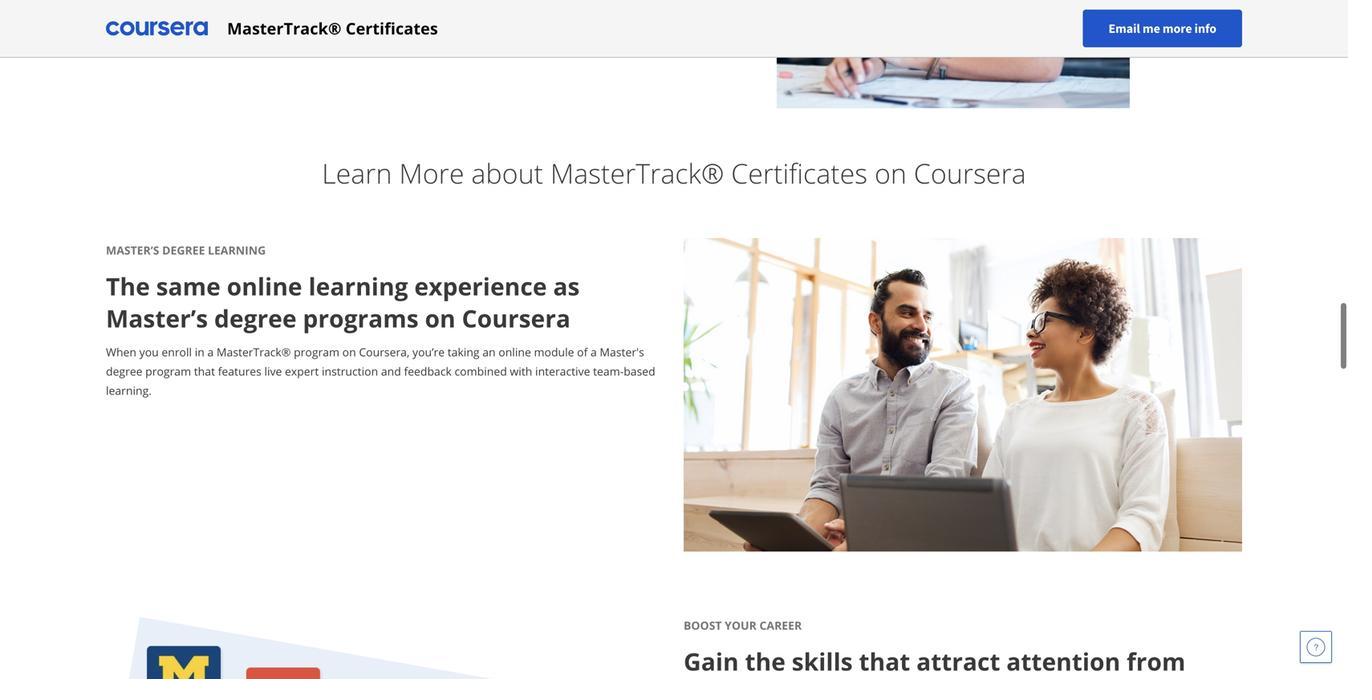 Task type: describe. For each thing, give the bounding box(es) containing it.
team-
[[593, 364, 624, 379]]

more
[[399, 155, 464, 192]]

2 a from the left
[[591, 345, 597, 360]]

same
[[156, 270, 221, 303]]

managers
[[938, 678, 1057, 680]]

mastertrack® certificates
[[227, 17, 438, 39]]

coursera inside the same online learning experience as master's degree programs on coursera
[[462, 302, 570, 335]]

1 horizontal spatial certificates
[[731, 155, 868, 192]]

career
[[759, 618, 802, 634]]

online inside the same online learning experience as master's degree programs on coursera
[[227, 270, 302, 303]]

master's
[[600, 345, 644, 360]]

me
[[1143, 20, 1160, 37]]

based
[[624, 364, 655, 379]]

instruction
[[322, 364, 378, 379]]

1 vertical spatial mastertrack®
[[550, 155, 724, 192]]

about
[[471, 155, 543, 192]]

module
[[534, 345, 574, 360]]

hiring
[[861, 678, 932, 680]]

attention
[[1006, 646, 1120, 679]]

and inside the gain the skills that attract attention from recruiters and hiring managers
[[809, 678, 855, 680]]

features
[[218, 364, 261, 379]]

when you enroll in a mastertrack® program on coursera, you're taking an online module of a master's degree program that features live expert instruction and feedback combined with interactive team-based learning.
[[106, 345, 655, 399]]

of
[[577, 345, 588, 360]]

on inside when you enroll in a mastertrack® program on coursera, you're taking an online module of a master's degree program that features live expert instruction and feedback combined with interactive team-based learning.
[[342, 345, 356, 360]]

coursera,
[[359, 345, 410, 360]]

programs
[[303, 302, 419, 335]]

live
[[264, 364, 282, 379]]

help center image
[[1306, 638, 1326, 657]]

learning
[[308, 270, 408, 303]]

learn
[[322, 155, 392, 192]]

mastertrack® inside when you enroll in a mastertrack® program on coursera, you're taking an online module of a master's degree program that features live expert instruction and feedback combined with interactive team-based learning.
[[217, 345, 291, 360]]

boost your career
[[684, 618, 802, 634]]

from
[[1127, 646, 1186, 679]]

combined
[[455, 364, 507, 379]]

boost
[[684, 618, 722, 634]]

master's degree learning
[[106, 243, 266, 258]]

skills
[[792, 646, 853, 679]]

with
[[510, 364, 532, 379]]

0 horizontal spatial certificates
[[346, 17, 438, 39]]

that inside when you enroll in a mastertrack® program on coursera, you're taking an online module of a master's degree program that features live expert instruction and feedback combined with interactive team-based learning.
[[194, 364, 215, 379]]

you're
[[412, 345, 445, 360]]



Task type: locate. For each thing, give the bounding box(es) containing it.
master's
[[106, 243, 159, 258], [106, 302, 208, 335]]

0 horizontal spatial coursera
[[462, 302, 570, 335]]

1 vertical spatial certificates
[[731, 155, 868, 192]]

degree inside when you enroll in a mastertrack® program on coursera, you're taking an online module of a master's degree program that features live expert instruction and feedback combined with interactive team-based learning.
[[106, 364, 142, 379]]

1 horizontal spatial online
[[499, 345, 531, 360]]

0 vertical spatial online
[[227, 270, 302, 303]]

and inside when you enroll in a mastertrack® program on coursera, you're taking an online module of a master's degree program that features live expert instruction and feedback combined with interactive team-based learning.
[[381, 364, 401, 379]]

degree inside the same online learning experience as master's degree programs on coursera
[[214, 302, 297, 335]]

a right in
[[207, 345, 214, 360]]

the
[[745, 646, 786, 679]]

1 vertical spatial program
[[145, 364, 191, 379]]

1 vertical spatial coursera
[[462, 302, 570, 335]]

0 vertical spatial mastertrack®
[[227, 17, 341, 39]]

email
[[1109, 20, 1140, 37]]

0 vertical spatial degree
[[214, 302, 297, 335]]

a
[[207, 345, 214, 360], [591, 345, 597, 360]]

mastertrack®
[[227, 17, 341, 39], [550, 155, 724, 192], [217, 345, 291, 360]]

more
[[1163, 20, 1192, 37]]

certificates
[[346, 17, 438, 39], [731, 155, 868, 192]]

taking
[[448, 345, 480, 360]]

gain
[[684, 646, 739, 679]]

on
[[875, 155, 907, 192], [425, 302, 456, 335], [342, 345, 356, 360]]

that
[[194, 364, 215, 379], [859, 646, 910, 679]]

2 vertical spatial on
[[342, 345, 356, 360]]

learning
[[208, 243, 266, 258]]

1 a from the left
[[207, 345, 214, 360]]

interactive
[[535, 364, 590, 379]]

a right of
[[591, 345, 597, 360]]

0 horizontal spatial on
[[342, 345, 356, 360]]

1 vertical spatial master's
[[106, 302, 208, 335]]

degree
[[162, 243, 205, 258]]

1 horizontal spatial that
[[859, 646, 910, 679]]

1 vertical spatial on
[[425, 302, 456, 335]]

0 horizontal spatial and
[[381, 364, 401, 379]]

0 vertical spatial coursera
[[914, 155, 1026, 192]]

2 horizontal spatial on
[[875, 155, 907, 192]]

gain the skills that attract attention from recruiters and hiring managers
[[684, 646, 1186, 680]]

1 master's from the top
[[106, 243, 159, 258]]

degree down the when
[[106, 364, 142, 379]]

feedback
[[404, 364, 452, 379]]

online up with
[[499, 345, 531, 360]]

program down enroll
[[145, 364, 191, 379]]

program
[[294, 345, 339, 360], [145, 364, 191, 379]]

experience
[[414, 270, 547, 303]]

1 horizontal spatial degree
[[214, 302, 297, 335]]

the same online learning experience as master's degree programs on coursera
[[106, 270, 580, 335]]

0 horizontal spatial that
[[194, 364, 215, 379]]

attract
[[916, 646, 1000, 679]]

1 horizontal spatial on
[[425, 302, 456, 335]]

0 horizontal spatial program
[[145, 364, 191, 379]]

that right skills
[[859, 646, 910, 679]]

0 horizontal spatial degree
[[106, 364, 142, 379]]

degree
[[214, 302, 297, 335], [106, 364, 142, 379]]

2 vertical spatial mastertrack®
[[217, 345, 291, 360]]

program up "expert"
[[294, 345, 339, 360]]

master's up you
[[106, 302, 208, 335]]

that inside the gain the skills that attract attention from recruiters and hiring managers
[[859, 646, 910, 679]]

1 horizontal spatial coursera
[[914, 155, 1026, 192]]

degree up features
[[214, 302, 297, 335]]

online inside when you enroll in a mastertrack® program on coursera, you're taking an online module of a master's degree program that features live expert instruction and feedback combined with interactive team-based learning.
[[499, 345, 531, 360]]

1 horizontal spatial and
[[809, 678, 855, 680]]

master's up the
[[106, 243, 159, 258]]

coursera
[[914, 155, 1026, 192], [462, 302, 570, 335]]

email me more info
[[1109, 20, 1216, 37]]

0 vertical spatial certificates
[[346, 17, 438, 39]]

enroll
[[162, 345, 192, 360]]

you
[[139, 345, 159, 360]]

1 vertical spatial and
[[809, 678, 855, 680]]

1 vertical spatial online
[[499, 345, 531, 360]]

1 vertical spatial that
[[859, 646, 910, 679]]

0 vertical spatial program
[[294, 345, 339, 360]]

1 vertical spatial degree
[[106, 364, 142, 379]]

expert
[[285, 364, 319, 379]]

info
[[1195, 20, 1216, 37]]

and down "coursera,"
[[381, 364, 401, 379]]

coursera image
[[106, 16, 208, 41]]

0 vertical spatial that
[[194, 364, 215, 379]]

when
[[106, 345, 136, 360]]

in
[[195, 345, 204, 360]]

learn more about mastertrack® certificates on coursera
[[322, 155, 1026, 192]]

2 master's from the top
[[106, 302, 208, 335]]

as
[[553, 270, 580, 303]]

learning.
[[106, 383, 152, 399]]

email me more info button
[[1083, 10, 1242, 47]]

that down in
[[194, 364, 215, 379]]

0 vertical spatial master's
[[106, 243, 159, 258]]

and left 'hiring' on the right
[[809, 678, 855, 680]]

0 vertical spatial on
[[875, 155, 907, 192]]

0 horizontal spatial a
[[207, 345, 214, 360]]

0 horizontal spatial online
[[227, 270, 302, 303]]

0 vertical spatial and
[[381, 364, 401, 379]]

1 horizontal spatial program
[[294, 345, 339, 360]]

on inside the same online learning experience as master's degree programs on coursera
[[425, 302, 456, 335]]

recruiters
[[684, 678, 803, 680]]

1 horizontal spatial a
[[591, 345, 597, 360]]

online
[[227, 270, 302, 303], [499, 345, 531, 360]]

master's inside the same online learning experience as master's degree programs on coursera
[[106, 302, 208, 335]]

and
[[381, 364, 401, 379], [809, 678, 855, 680]]

an
[[482, 345, 496, 360]]

the
[[106, 270, 150, 303]]

your
[[725, 618, 757, 634]]

online down "learning"
[[227, 270, 302, 303]]



Task type: vqa. For each thing, say whether or not it's contained in the screenshot.
4.6 associated with Introduction
no



